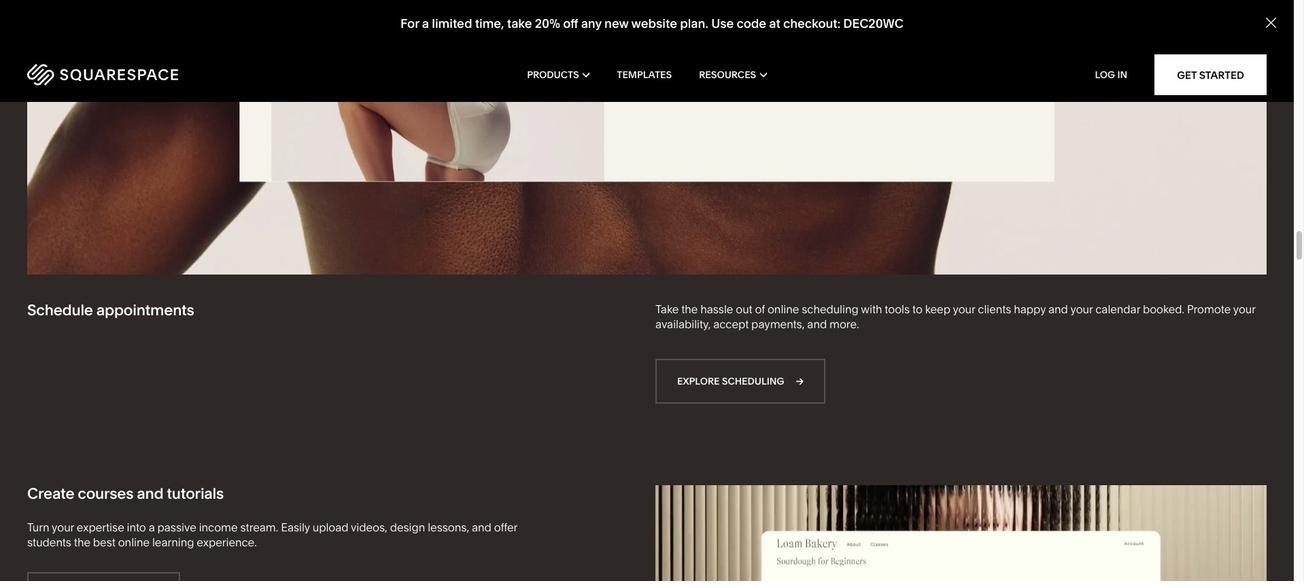Task type: describe. For each thing, give the bounding box(es) containing it.
schedule appointments
[[27, 301, 194, 319]]

your right keep
[[953, 302, 975, 316]]

keep
[[925, 302, 951, 316]]

website
[[631, 16, 677, 31]]

create courses and tutorials
[[27, 485, 224, 503]]

offer
[[494, 521, 517, 534]]

checkout:
[[783, 16, 840, 31]]

and down scheduling
[[807, 318, 827, 331]]

for a limited time, take 20% off any new website plan. use code at checkout: dec20wc
[[401, 16, 904, 31]]

20%
[[535, 16, 560, 31]]

get started
[[1177, 68, 1244, 81]]

a inside "turn your expertise into a passive income stream. easily upload videos, design lessons, and offer students the best online learning experience."
[[149, 521, 155, 534]]

get
[[1177, 68, 1197, 81]]

lessons,
[[428, 521, 469, 534]]

passive
[[157, 521, 196, 534]]

→
[[796, 376, 804, 388]]

explore
[[677, 376, 720, 388]]

courses
[[78, 485, 133, 503]]

create
[[27, 485, 74, 503]]

easily
[[281, 521, 310, 534]]

of
[[755, 302, 765, 316]]

any
[[581, 16, 602, 31]]

hassle
[[700, 302, 733, 316]]

expertise
[[77, 521, 124, 534]]

started
[[1199, 68, 1244, 81]]

take
[[655, 302, 679, 316]]

and up into
[[137, 485, 163, 503]]

templates
[[617, 69, 672, 81]]

best
[[93, 536, 115, 549]]

log             in
[[1095, 69, 1127, 81]]

learning
[[152, 536, 194, 549]]

income
[[199, 521, 238, 534]]

resources button
[[699, 48, 767, 102]]

resources
[[699, 69, 756, 81]]

plan.
[[680, 16, 708, 31]]

1 horizontal spatial a
[[422, 16, 429, 31]]

log
[[1095, 69, 1115, 81]]

in
[[1117, 69, 1127, 81]]

happy
[[1014, 302, 1046, 316]]

booked.
[[1143, 302, 1185, 316]]

schedule
[[27, 301, 93, 319]]

clients
[[978, 302, 1011, 316]]

experience.
[[197, 536, 257, 549]]

the inside "turn your expertise into a passive income stream. easily upload videos, design lessons, and offer students the best online learning experience."
[[74, 536, 90, 549]]

explore scheduling
[[677, 376, 784, 388]]

and right happy in the bottom of the page
[[1049, 302, 1068, 316]]

take the hassle out of online scheduling with tools to keep your clients happy and your calendar booked. promote your availability, accept payments, and more.
[[655, 302, 1256, 331]]



Task type: locate. For each thing, give the bounding box(es) containing it.
a
[[422, 16, 429, 31], [149, 521, 155, 534]]

take
[[507, 16, 532, 31]]

templates link
[[617, 48, 672, 102]]

online down into
[[118, 536, 150, 549]]

code
[[737, 16, 766, 31]]

the inside "take the hassle out of online scheduling with tools to keep your clients happy and your calendar booked. promote your availability, accept payments, and more."
[[681, 302, 698, 316]]

a fitness brand website with off-white background, maroon text, and a woman working out, offering scheduling capabilities with fitness professionals. image
[[0, 0, 1294, 302]]

payments,
[[751, 318, 805, 331]]

get started link
[[1155, 54, 1267, 95]]

your up "students"
[[52, 521, 74, 534]]

for
[[401, 16, 419, 31]]

videos,
[[351, 521, 387, 534]]

log             in link
[[1095, 69, 1127, 81]]

and inside "turn your expertise into a passive income stream. easily upload videos, design lessons, and offer students the best online learning experience."
[[472, 521, 491, 534]]

online
[[768, 302, 799, 316], [118, 536, 150, 549]]

and
[[1049, 302, 1068, 316], [807, 318, 827, 331], [137, 485, 163, 503], [472, 521, 491, 534]]

to
[[912, 302, 923, 316]]

time,
[[475, 16, 504, 31]]

a right into
[[149, 521, 155, 534]]

tutorials
[[167, 485, 224, 503]]

scheduling
[[802, 302, 859, 316]]

turn your expertise into a passive income stream. easily upload videos, design lessons, and offer students the best online learning experience.
[[27, 521, 517, 549]]

your left the calendar at the right bottom of the page
[[1071, 302, 1093, 316]]

availability,
[[655, 318, 711, 331]]

online up payments,
[[768, 302, 799, 316]]

0 horizontal spatial a
[[149, 521, 155, 534]]

your right the promote in the right bottom of the page
[[1233, 302, 1256, 316]]

0 vertical spatial online
[[768, 302, 799, 316]]

at
[[769, 16, 780, 31]]

squarespace logo link
[[27, 64, 275, 86]]

scheduling
[[722, 376, 784, 388]]

upload
[[313, 521, 348, 534]]

students
[[27, 536, 71, 549]]

1 vertical spatial the
[[74, 536, 90, 549]]

squarespace logo image
[[27, 64, 178, 86]]

1 vertical spatial a
[[149, 521, 155, 534]]

turn
[[27, 521, 49, 534]]

tools
[[885, 302, 910, 316]]

the left best
[[74, 536, 90, 549]]

and left offer
[[472, 521, 491, 534]]

more.
[[830, 318, 859, 331]]

a right for
[[422, 16, 429, 31]]

promote
[[1187, 302, 1231, 316]]

appointments
[[96, 301, 194, 319]]

online inside "take the hassle out of online scheduling with tools to keep your clients happy and your calendar booked. promote your availability, accept payments, and more."
[[768, 302, 799, 316]]

into
[[127, 521, 146, 534]]

design
[[390, 521, 425, 534]]

accept
[[713, 318, 749, 331]]

1 vertical spatial online
[[118, 536, 150, 549]]

the up the availability,
[[681, 302, 698, 316]]

your inside "turn your expertise into a passive income stream. easily upload videos, design lessons, and offer students the best online learning experience."
[[52, 521, 74, 534]]

0 vertical spatial a
[[422, 16, 429, 31]]

online inside "turn your expertise into a passive income stream. easily upload videos, design lessons, and offer students the best online learning experience."
[[118, 536, 150, 549]]

products
[[527, 69, 579, 81]]

products button
[[527, 48, 590, 102]]

your
[[953, 302, 975, 316], [1071, 302, 1093, 316], [1233, 302, 1256, 316], [52, 521, 74, 534]]

out
[[736, 302, 752, 316]]

calendar
[[1096, 302, 1140, 316]]

dec20wc
[[843, 16, 904, 31]]

use
[[711, 16, 734, 31]]

1 horizontal spatial online
[[768, 302, 799, 316]]

0 horizontal spatial the
[[74, 536, 90, 549]]

1 horizontal spatial the
[[681, 302, 698, 316]]

stream.
[[240, 521, 278, 534]]

new
[[605, 16, 629, 31]]

off
[[563, 16, 578, 31]]

with
[[861, 302, 882, 316]]

0 vertical spatial the
[[681, 302, 698, 316]]

limited
[[432, 16, 472, 31]]

0 horizontal spatial online
[[118, 536, 150, 549]]

the
[[681, 302, 698, 316], [74, 536, 90, 549]]



Task type: vqa. For each thing, say whether or not it's contained in the screenshot.
"Scheduling" inside Try Scheduling →
no



